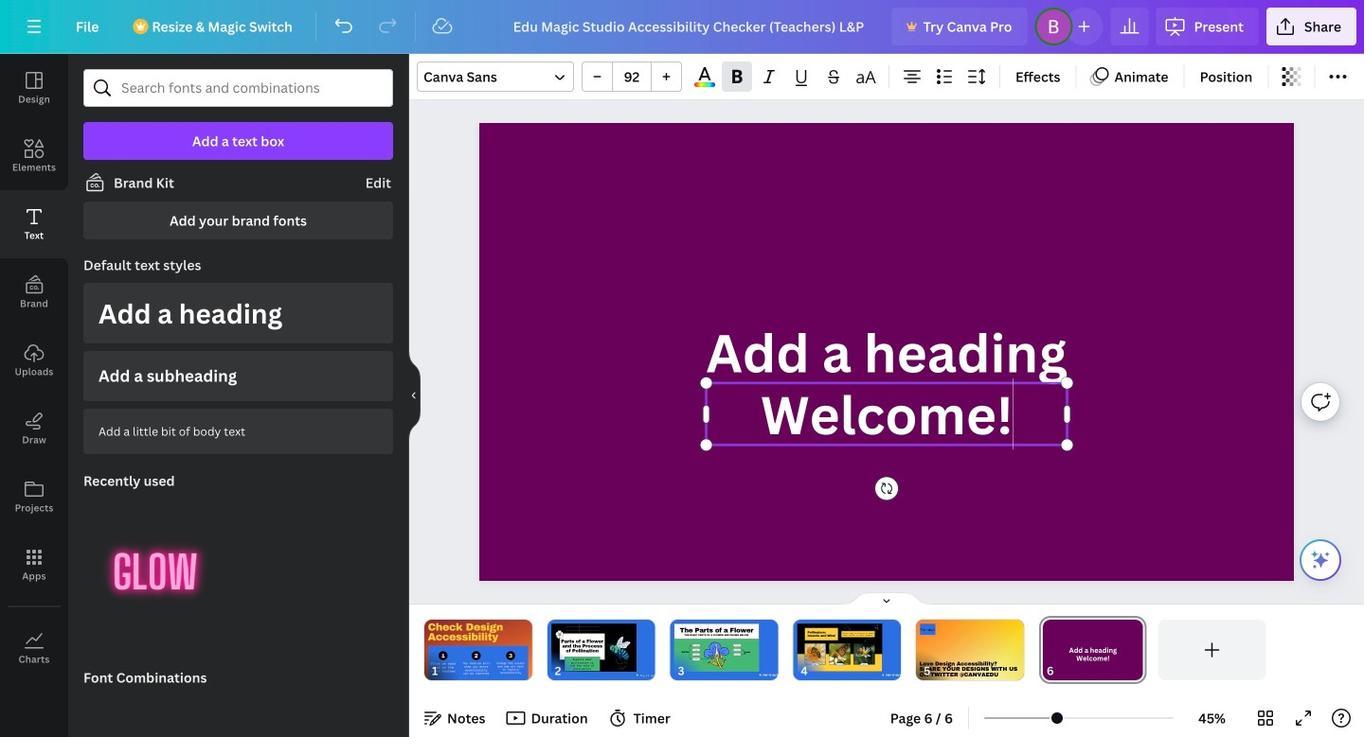 Task type: vqa. For each thing, say whether or not it's contained in the screenshot.
Colour Range image on the top right
yes



Task type: locate. For each thing, give the bounding box(es) containing it.
main menu bar
[[0, 0, 1364, 54]]

group
[[582, 62, 682, 92], [208, 686, 231, 708]]

pink rectangle image
[[551, 624, 636, 672], [674, 624, 759, 672], [797, 624, 882, 672]]

0 horizontal spatial group
[[208, 686, 231, 708]]

2 horizontal spatial pink rectangle image
[[797, 624, 882, 672]]

None text field
[[706, 378, 1067, 451]]

1 horizontal spatial group
[[582, 62, 682, 92]]

hide image
[[408, 350, 421, 441]]

hide pages image
[[841, 592, 932, 607]]

Design title text field
[[498, 8, 884, 45]]

colour range image
[[695, 83, 715, 87]]

0 horizontal spatial pink rectangle image
[[551, 624, 636, 672]]

1 horizontal spatial pink rectangle image
[[674, 624, 759, 672]]



Task type: describe. For each thing, give the bounding box(es) containing it.
2 pink rectangle image from the left
[[674, 624, 759, 672]]

1 vertical spatial group
[[208, 686, 231, 708]]

0 vertical spatial group
[[582, 62, 682, 92]]

side panel tab list
[[0, 54, 68, 683]]

canva assistant image
[[1309, 549, 1332, 572]]

Zoom button
[[1181, 704, 1243, 734]]

Search fonts and combinations search field
[[121, 70, 355, 106]]

1 pink rectangle image from the left
[[551, 624, 636, 672]]

– – number field
[[619, 68, 645, 86]]

Page title text field
[[1062, 662, 1070, 681]]

page 6 image
[[1039, 620, 1147, 681]]

3 pink rectangle image from the left
[[797, 624, 882, 672]]



